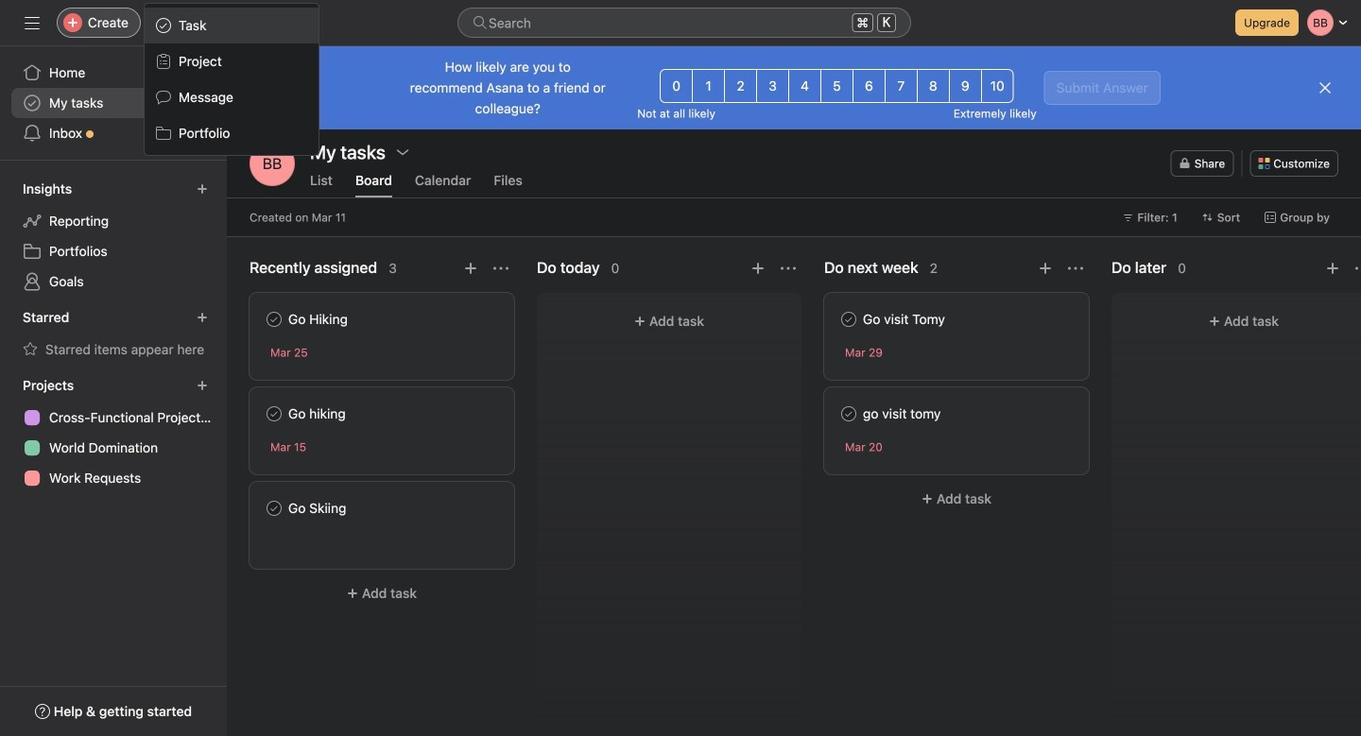 Task type: vqa. For each thing, say whether or not it's contained in the screenshot.
Dismiss image
yes



Task type: locate. For each thing, give the bounding box(es) containing it.
1 horizontal spatial more section actions image
[[781, 261, 796, 276]]

None radio
[[821, 69, 854, 103], [853, 69, 886, 103], [885, 69, 918, 103], [949, 69, 982, 103], [821, 69, 854, 103], [853, 69, 886, 103], [885, 69, 918, 103], [949, 69, 982, 103]]

add task image
[[463, 261, 478, 276], [1038, 261, 1053, 276], [1326, 261, 1341, 276]]

None field
[[458, 8, 912, 38]]

mark complete image
[[838, 308, 861, 331], [263, 497, 286, 520]]

2 more section actions image from the left
[[781, 261, 796, 276]]

3 mark complete checkbox from the top
[[263, 497, 286, 520]]

0 vertical spatial mark complete image
[[838, 308, 861, 331]]

0 horizontal spatial mark complete image
[[263, 497, 286, 520]]

menu item
[[145, 8, 319, 43]]

1 horizontal spatial add task image
[[1038, 261, 1053, 276]]

projects element
[[0, 369, 227, 497]]

None radio
[[660, 69, 693, 103], [692, 69, 725, 103], [724, 69, 758, 103], [757, 69, 790, 103], [789, 69, 822, 103], [917, 69, 950, 103], [981, 69, 1014, 103], [660, 69, 693, 103], [692, 69, 725, 103], [724, 69, 758, 103], [757, 69, 790, 103], [789, 69, 822, 103], [917, 69, 950, 103], [981, 69, 1014, 103]]

2 vertical spatial mark complete checkbox
[[263, 497, 286, 520]]

1 vertical spatial mark complete checkbox
[[838, 403, 861, 426]]

mark complete image
[[263, 308, 286, 331], [263, 403, 286, 426], [838, 403, 861, 426]]

2 horizontal spatial add task image
[[1326, 261, 1341, 276]]

Search tasks, projects, and more text field
[[458, 8, 912, 38]]

2 mark complete checkbox from the top
[[263, 403, 286, 426]]

Mark complete checkbox
[[263, 308, 286, 331], [263, 403, 286, 426], [263, 497, 286, 520]]

1 mark complete checkbox from the top
[[263, 308, 286, 331]]

option group
[[660, 69, 1014, 103]]

1 vertical spatial mark complete image
[[263, 497, 286, 520]]

1 add task image from the left
[[463, 261, 478, 276]]

3 add task image from the left
[[1326, 261, 1341, 276]]

add items to starred image
[[197, 312, 208, 323]]

1 vertical spatial mark complete checkbox
[[263, 403, 286, 426]]

0 horizontal spatial add task image
[[463, 261, 478, 276]]

0 vertical spatial mark complete checkbox
[[263, 308, 286, 331]]

Mark complete checkbox
[[838, 308, 861, 331], [838, 403, 861, 426]]

0 vertical spatial mark complete checkbox
[[838, 308, 861, 331]]

more section actions image for first add task image from the left
[[494, 261, 509, 276]]

view profile settings image
[[250, 141, 295, 186]]

mark complete image for second add task image from right
[[838, 403, 861, 426]]

0 horizontal spatial more section actions image
[[494, 261, 509, 276]]

1 more section actions image from the left
[[494, 261, 509, 276]]

new insights image
[[197, 183, 208, 195]]

show options image
[[395, 145, 410, 160]]

more section actions image
[[494, 261, 509, 276], [781, 261, 796, 276]]



Task type: describe. For each thing, give the bounding box(es) containing it.
new project or portfolio image
[[197, 380, 208, 391]]

dismiss image
[[1318, 80, 1333, 96]]

insights element
[[0, 172, 227, 301]]

2 mark complete checkbox from the top
[[838, 403, 861, 426]]

starred element
[[0, 301, 227, 369]]

hide sidebar image
[[25, 15, 40, 30]]

add task image
[[751, 261, 766, 276]]

global element
[[0, 46, 227, 160]]

more section actions image
[[1356, 261, 1362, 276]]

mark complete image for first add task image from the left
[[263, 403, 286, 426]]

1 mark complete checkbox from the top
[[838, 308, 861, 331]]

2 add task image from the left
[[1038, 261, 1053, 276]]

1 horizontal spatial mark complete image
[[838, 308, 861, 331]]

more section actions image for add task icon
[[781, 261, 796, 276]]



